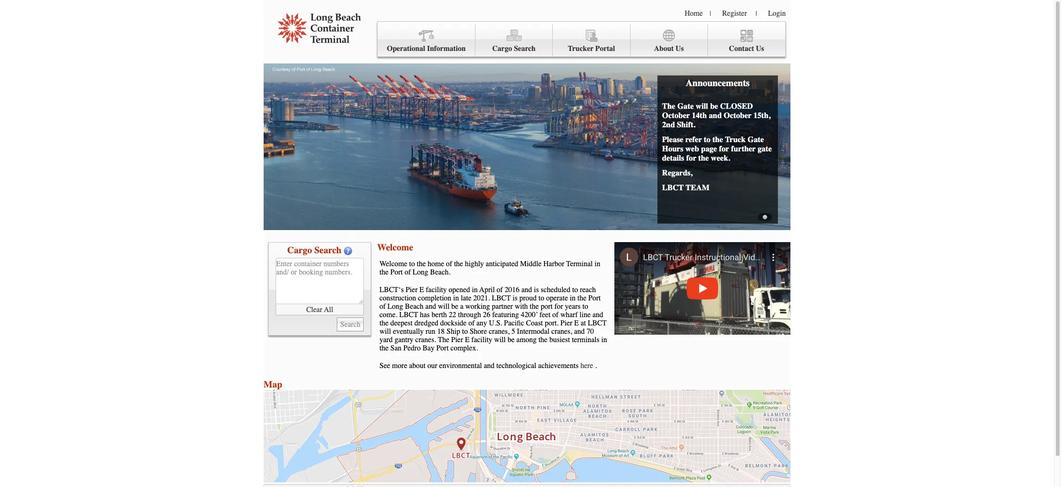 Task type: vqa. For each thing, say whether or not it's contained in the screenshot.
Type Edit Column Settings icon
no



Task type: locate. For each thing, give the bounding box(es) containing it.
us right contact
[[756, 44, 764, 53]]

and left the technological
[[484, 362, 495, 370]]

1 horizontal spatial cranes,
[[551, 328, 572, 336]]

see
[[379, 362, 390, 370]]

1 horizontal spatial |
[[756, 10, 757, 18]]

0 vertical spatial be
[[710, 101, 718, 111]]

welcome inside welcome to the home of the highly anticipated middle harbor terminal in the port of long beach.
[[379, 260, 407, 268]]

pier down dockside
[[451, 336, 463, 344]]

0 horizontal spatial cranes,
[[489, 328, 510, 336]]

operational information link
[[378, 24, 475, 57]]

will down come.
[[379, 328, 391, 336]]

2016
[[505, 286, 519, 294]]

trucker portal link
[[553, 24, 630, 57]]

0 vertical spatial the
[[662, 101, 675, 111]]

0 vertical spatial pier
[[406, 286, 418, 294]]

cranes, down wharf
[[551, 328, 572, 336]]

to
[[704, 135, 711, 144], [409, 260, 415, 268], [572, 286, 578, 294], [539, 294, 544, 303], [582, 303, 588, 311], [462, 328, 468, 336]]

the left the truck
[[712, 135, 723, 144]]

the left san
[[379, 344, 389, 353]]

is left proud at bottom
[[513, 294, 518, 303]]

1 vertical spatial facility
[[471, 336, 492, 344]]

us right about
[[676, 44, 684, 53]]

None submit
[[337, 318, 364, 332]]

facility
[[426, 286, 447, 294], [471, 336, 492, 344]]

lbct's
[[379, 286, 404, 294]]

1 us from the left
[[676, 44, 684, 53]]

beach.
[[430, 268, 451, 277]]

1 vertical spatial pier
[[560, 319, 572, 328]]

of down lbct's
[[379, 303, 386, 311]]

gate up shift.
[[677, 101, 694, 111]]

of up construction
[[405, 268, 411, 277]]

and right beach
[[425, 303, 436, 311]]

1 vertical spatial gate
[[748, 135, 764, 144]]

october up the truck
[[724, 111, 752, 120]]

15th,
[[753, 111, 771, 120]]

1 vertical spatial the
[[438, 336, 449, 344]]

portal
[[595, 44, 615, 53]]

0 vertical spatial cargo
[[492, 44, 512, 53]]

2 vertical spatial be
[[508, 336, 515, 344]]

please refer to the truck gate hours web page for further gate details for the week.
[[662, 135, 772, 163]]

of right home
[[446, 260, 452, 268]]

any
[[476, 319, 487, 328]]

partner
[[492, 303, 513, 311]]

0 horizontal spatial cargo search
[[287, 245, 341, 256]]

technological
[[496, 362, 536, 370]]

clear all
[[306, 306, 333, 314]]

cranes, left 5
[[489, 328, 510, 336]]

0 vertical spatial search
[[514, 44, 536, 53]]

search
[[514, 44, 536, 53], [314, 245, 341, 256]]

lbct down regards,​
[[662, 183, 684, 192]]

the
[[662, 101, 675, 111], [438, 336, 449, 344]]

will left a
[[438, 303, 449, 311]]

trucker
[[568, 44, 594, 53]]

in left late at the left
[[453, 294, 459, 303]]

18
[[437, 328, 445, 336]]

2 horizontal spatial pier
[[560, 319, 572, 328]]

cargo search
[[492, 44, 536, 53], [287, 245, 341, 256]]

e
[[419, 286, 424, 294], [574, 319, 579, 328], [465, 336, 470, 344]]

be left a
[[451, 303, 458, 311]]

in right terminal
[[595, 260, 600, 268]]

Enter container numbers and/ or booking numbers. text field
[[276, 258, 364, 304]]

port up line
[[588, 294, 601, 303]]

october up the please
[[662, 111, 690, 120]]

0 vertical spatial welcome
[[377, 242, 413, 253]]

1 october from the left
[[662, 111, 690, 120]]

completion
[[418, 294, 451, 303]]

pier
[[406, 286, 418, 294], [560, 319, 572, 328], [451, 336, 463, 344]]

with
[[515, 303, 528, 311]]

| right home
[[710, 10, 711, 18]]

0 horizontal spatial be
[[451, 303, 458, 311]]

port inside welcome to the home of the highly anticipated middle harbor terminal in the port of long beach.
[[390, 268, 403, 277]]

cargo search inside cargo search link
[[492, 44, 536, 53]]

regards,​
[[662, 168, 692, 177]]

welcome to the home of the highly anticipated middle harbor terminal in the port of long beach.
[[379, 260, 600, 277]]

| left login
[[756, 10, 757, 18]]

2 us from the left
[[756, 44, 764, 53]]

further
[[731, 144, 756, 153]]

for right page
[[719, 144, 729, 153]]

for right details
[[686, 153, 696, 163]]

map
[[264, 379, 282, 390]]

0 vertical spatial port
[[390, 268, 403, 277]]

the up 2nd
[[662, 101, 675, 111]]

deepest
[[390, 319, 413, 328]]

is left scheduled
[[534, 286, 539, 294]]

for
[[719, 144, 729, 153], [686, 153, 696, 163], [554, 303, 563, 311]]

0 horizontal spatial port
[[390, 268, 403, 277]]

the left highly
[[454, 260, 463, 268]]

terminal
[[566, 260, 593, 268]]

us for contact us
[[756, 44, 764, 53]]

cargo inside menu bar
[[492, 44, 512, 53]]

the right run
[[438, 336, 449, 344]]

e up beach
[[419, 286, 424, 294]]

intermodal
[[517, 328, 550, 336]]

long inside welcome to the home of the highly anticipated middle harbor terminal in the port of long beach.
[[413, 268, 428, 277]]

san
[[390, 344, 402, 353]]

us
[[676, 44, 684, 53], [756, 44, 764, 53]]

gantry
[[394, 336, 413, 344]]

operational
[[387, 44, 425, 53]]

will left 5
[[494, 336, 506, 344]]

of right feet
[[552, 311, 559, 319]]

1 horizontal spatial cargo search
[[492, 44, 536, 53]]

1 horizontal spatial be
[[508, 336, 515, 344]]

0 horizontal spatial us
[[676, 44, 684, 53]]

pedro
[[403, 344, 421, 353]]

the up line
[[577, 294, 586, 303]]

e left shore
[[465, 336, 470, 344]]

0 vertical spatial cargo search
[[492, 44, 536, 53]]

2 horizontal spatial be
[[710, 101, 718, 111]]

register link
[[722, 9, 747, 18]]

2 cranes, from the left
[[551, 328, 572, 336]]

facility down any at the bottom of the page
[[471, 336, 492, 344]]

the up lbct's
[[379, 268, 389, 277]]

the left week.
[[698, 153, 709, 163]]

late
[[461, 294, 472, 303]]

2 vertical spatial pier
[[451, 336, 463, 344]]

1 horizontal spatial long
[[413, 268, 428, 277]]

gate right the truck
[[748, 135, 764, 144]]

0 horizontal spatial e
[[419, 286, 424, 294]]

1 horizontal spatial port
[[436, 344, 449, 353]]

is
[[534, 286, 539, 294], [513, 294, 518, 303]]

1 vertical spatial be
[[451, 303, 458, 311]]

26
[[483, 311, 490, 319]]

1 horizontal spatial us
[[756, 44, 764, 53]]

will down announcements
[[696, 101, 708, 111]]

1 vertical spatial search
[[314, 245, 341, 256]]

team
[[686, 183, 709, 192]]

cargo
[[492, 44, 512, 53], [287, 245, 312, 256]]

facility down beach. at left
[[426, 286, 447, 294]]

the left port
[[530, 303, 539, 311]]

of
[[446, 260, 452, 268], [405, 268, 411, 277], [497, 286, 503, 294], [379, 303, 386, 311], [552, 311, 559, 319], [468, 319, 475, 328]]

lbct up featuring
[[492, 294, 511, 303]]

e left at
[[574, 319, 579, 328]]

0 vertical spatial gate
[[677, 101, 694, 111]]

proud
[[519, 294, 537, 303]]

to inside please refer to the truck gate hours web page for further gate details for the week.
[[704, 135, 711, 144]]

0 horizontal spatial the
[[438, 336, 449, 344]]

long left beach. at left
[[413, 268, 428, 277]]

14th and
[[692, 111, 722, 120]]

and left 70 on the right bottom of the page
[[574, 328, 585, 336]]

2 vertical spatial e
[[465, 336, 470, 344]]

lbct left the has
[[399, 311, 418, 319]]

web
[[685, 144, 699, 153]]

1 vertical spatial port
[[588, 294, 601, 303]]

0 horizontal spatial gate
[[677, 101, 694, 111]]

0 vertical spatial facility
[[426, 286, 447, 294]]

1 vertical spatial long
[[388, 303, 403, 311]]

1 vertical spatial welcome
[[379, 260, 407, 268]]

1 horizontal spatial the
[[662, 101, 675, 111]]

0 horizontal spatial |
[[710, 10, 711, 18]]

1 horizontal spatial e
[[465, 336, 470, 344]]

construction
[[379, 294, 416, 303]]

in right operate
[[570, 294, 576, 303]]

long down lbct's
[[388, 303, 403, 311]]

dockside
[[440, 319, 467, 328]]

to left home
[[409, 260, 415, 268]]

0 horizontal spatial pier
[[406, 286, 418, 294]]

cranes.
[[415, 336, 436, 344]]

0 horizontal spatial long
[[388, 303, 403, 311]]

be left the among
[[508, 336, 515, 344]]

the up 'yard'
[[379, 319, 389, 328]]

anticipated
[[486, 260, 518, 268]]

5
[[511, 328, 515, 336]]

pier right port.
[[560, 319, 572, 328]]

1 horizontal spatial facility
[[471, 336, 492, 344]]

be
[[710, 101, 718, 111], [451, 303, 458, 311], [508, 336, 515, 344]]

1 horizontal spatial cargo
[[492, 44, 512, 53]]

menu bar
[[377, 21, 786, 57]]

achievements
[[538, 362, 579, 370]]

wharf
[[560, 311, 578, 319]]

1 horizontal spatial october
[[724, 111, 752, 120]]

yard
[[379, 336, 393, 344]]

1 horizontal spatial is
[[534, 286, 539, 294]]

1 horizontal spatial search
[[514, 44, 536, 53]]

to right refer
[[704, 135, 711, 144]]

lbct
[[662, 183, 684, 192], [492, 294, 511, 303], [399, 311, 418, 319], [588, 319, 607, 328]]

us inside "link"
[[756, 44, 764, 53]]

22
[[449, 311, 456, 319]]

the left home
[[417, 260, 426, 268]]

0 vertical spatial long
[[413, 268, 428, 277]]

1 vertical spatial e
[[574, 319, 579, 328]]

lbct right at
[[588, 319, 607, 328]]

port right bay
[[436, 344, 449, 353]]

for right port
[[554, 303, 563, 311]]

be inside the gate will be closed october 14th and october 15th, 2nd shift.
[[710, 101, 718, 111]]

0 horizontal spatial for
[[554, 303, 563, 311]]

port up lbct's
[[390, 268, 403, 277]]

menu bar containing operational information
[[377, 21, 786, 57]]

|
[[710, 10, 711, 18], [756, 10, 757, 18]]

be left closed at right
[[710, 101, 718, 111]]

0 horizontal spatial facility
[[426, 286, 447, 294]]

0 horizontal spatial cargo
[[287, 245, 312, 256]]

in inside welcome to the home of the highly anticipated middle harbor terminal in the port of long beach.
[[595, 260, 600, 268]]

run
[[426, 328, 435, 336]]

0 horizontal spatial october
[[662, 111, 690, 120]]

the gate will be closed october 14th and october 15th, 2nd shift.
[[662, 101, 771, 129]]

1 horizontal spatial gate
[[748, 135, 764, 144]]

pier up beach
[[406, 286, 418, 294]]

to right ship
[[462, 328, 468, 336]]



Task type: describe. For each thing, give the bounding box(es) containing it.
details
[[662, 153, 684, 163]]

welcome for welcome
[[377, 242, 413, 253]]

1 | from the left
[[710, 10, 711, 18]]

cargo search link
[[475, 24, 553, 57]]

login
[[768, 9, 786, 18]]

home
[[428, 260, 444, 268]]

70
[[587, 328, 594, 336]]

has
[[420, 311, 430, 319]]

refer
[[685, 135, 702, 144]]

more
[[392, 362, 407, 370]]

busiest
[[549, 336, 570, 344]]

pacific
[[504, 319, 524, 328]]

2 october from the left
[[724, 111, 752, 120]]

our
[[427, 362, 437, 370]]

1 horizontal spatial pier
[[451, 336, 463, 344]]

in right late at the left
[[472, 286, 478, 294]]

please
[[662, 135, 683, 144]]

ship
[[447, 328, 460, 336]]

1 vertical spatial cargo search
[[287, 245, 341, 256]]

coast
[[526, 319, 543, 328]]

terminals
[[572, 336, 599, 344]]

0 horizontal spatial is
[[513, 294, 518, 303]]

2 | from the left
[[756, 10, 757, 18]]

contact us
[[729, 44, 764, 53]]

gate inside please refer to the truck gate hours web page for further gate details for the week.
[[748, 135, 764, 144]]

lbct's pier e facility opened in april of 2016 and is scheduled to reach construction completion in late 2021.  lbct is proud to operate in the port of long beach and will be a working partner with the port for years to come.  lbct has berth 22 through 26 featuring 4200' feet of wharf line and the deepest dredged dockside of any u.s. pacific coast port. pier e at lbct will eventually run 18 ship to shore cranes, 5 intermodal cranes, and 70 yard gantry cranes. the pier e facility will be among the busiest terminals in the san pedro bay port complex.
[[379, 286, 607, 353]]

2 horizontal spatial e
[[574, 319, 579, 328]]

the right the among
[[538, 336, 548, 344]]

information
[[427, 44, 466, 53]]

environmental
[[439, 362, 482, 370]]

announcements
[[686, 78, 750, 88]]

of left any at the bottom of the page
[[468, 319, 475, 328]]

and right 2016
[[521, 286, 532, 294]]

truck
[[725, 135, 746, 144]]

eventually
[[393, 328, 424, 336]]

working
[[465, 303, 490, 311]]

port.
[[545, 319, 559, 328]]

home
[[685, 9, 703, 18]]

2nd
[[662, 120, 675, 129]]

gate
[[758, 144, 772, 153]]

1 horizontal spatial for
[[686, 153, 696, 163]]

4200'
[[521, 311, 538, 319]]

page
[[701, 144, 717, 153]]

contact us link
[[708, 24, 785, 57]]

harbor
[[543, 260, 564, 268]]

about us
[[654, 44, 684, 53]]

about us link
[[630, 24, 708, 57]]

.
[[595, 362, 597, 370]]

opened
[[449, 286, 470, 294]]

scheduled
[[541, 286, 570, 294]]

us for about us
[[676, 44, 684, 53]]

2021.
[[473, 294, 490, 303]]

years
[[565, 303, 581, 311]]

come.
[[379, 311, 397, 319]]

to right proud at bottom
[[539, 294, 544, 303]]

2 horizontal spatial for
[[719, 144, 729, 153]]

to right years
[[582, 303, 588, 311]]

highly
[[465, 260, 484, 268]]

week.
[[711, 153, 730, 163]]

and right line
[[592, 311, 603, 319]]

all
[[324, 306, 333, 314]]

middle
[[520, 260, 542, 268]]

reach
[[580, 286, 596, 294]]

login link
[[768, 9, 786, 18]]

shift.
[[677, 120, 695, 129]]

lbct team
[[662, 183, 709, 192]]

0 horizontal spatial search
[[314, 245, 341, 256]]

shore
[[470, 328, 487, 336]]

u.s.
[[489, 319, 502, 328]]

complex.
[[451, 344, 478, 353]]

contact
[[729, 44, 754, 53]]

search inside menu bar
[[514, 44, 536, 53]]

register
[[722, 9, 747, 18]]

the inside lbct's pier e facility opened in april of 2016 and is scheduled to reach construction completion in late 2021.  lbct is proud to operate in the port of long beach and will be a working partner with the port for years to come.  lbct has berth 22 through 26 featuring 4200' feet of wharf line and the deepest dredged dockside of any u.s. pacific coast port. pier e at lbct will eventually run 18 ship to shore cranes, 5 intermodal cranes, and 70 yard gantry cranes. the pier e facility will be among the busiest terminals in the san pedro bay port complex.
[[438, 336, 449, 344]]

1 cranes, from the left
[[489, 328, 510, 336]]

port
[[541, 303, 553, 311]]

2 horizontal spatial port
[[588, 294, 601, 303]]

operate
[[546, 294, 568, 303]]

clear
[[306, 306, 322, 314]]

1 vertical spatial cargo
[[287, 245, 312, 256]]

berth
[[432, 311, 447, 319]]

to inside welcome to the home of the highly anticipated middle harbor terminal in the port of long beach.
[[409, 260, 415, 268]]

gate inside the gate will be closed october 14th and october 15th, 2nd shift.
[[677, 101, 694, 111]]

will inside the gate will be closed october 14th and october 15th, 2nd shift.
[[696, 101, 708, 111]]

about
[[654, 44, 674, 53]]

a
[[460, 303, 463, 311]]

bay
[[423, 344, 434, 353]]

long inside lbct's pier e facility opened in april of 2016 and is scheduled to reach construction completion in late 2021.  lbct is proud to operate in the port of long beach and will be a working partner with the port for years to come.  lbct has berth 22 through 26 featuring 4200' feet of wharf line and the deepest dredged dockside of any u.s. pacific coast port. pier e at lbct will eventually run 18 ship to shore cranes, 5 intermodal cranes, and 70 yard gantry cranes. the pier e facility will be among the busiest terminals in the san pedro bay port complex.
[[388, 303, 403, 311]]

april
[[479, 286, 495, 294]]

welcome for welcome to the home of the highly anticipated middle harbor terminal in the port of long beach.
[[379, 260, 407, 268]]

among
[[516, 336, 537, 344]]

here
[[580, 362, 593, 370]]

hours
[[662, 144, 683, 153]]

2 vertical spatial port
[[436, 344, 449, 353]]

dredged
[[414, 319, 438, 328]]

to left reach
[[572, 286, 578, 294]]

0 vertical spatial e
[[419, 286, 424, 294]]

line
[[580, 311, 591, 319]]

in right 70 on the right bottom of the page
[[601, 336, 607, 344]]

operational information
[[387, 44, 466, 53]]

clear all button
[[276, 304, 364, 316]]

trucker portal
[[568, 44, 615, 53]]

for inside lbct's pier e facility opened in april of 2016 and is scheduled to reach construction completion in late 2021.  lbct is proud to operate in the port of long beach and will be a working partner with the port for years to come.  lbct has berth 22 through 26 featuring 4200' feet of wharf line and the deepest dredged dockside of any u.s. pacific coast port. pier e at lbct will eventually run 18 ship to shore cranes, 5 intermodal cranes, and 70 yard gantry cranes. the pier e facility will be among the busiest terminals in the san pedro bay port complex.
[[554, 303, 563, 311]]

see more about our environmental and technological achievements here .
[[379, 362, 597, 370]]

of left 2016
[[497, 286, 503, 294]]

home link
[[685, 9, 703, 18]]

through
[[458, 311, 481, 319]]

the inside the gate will be closed october 14th and october 15th, 2nd shift.
[[662, 101, 675, 111]]



